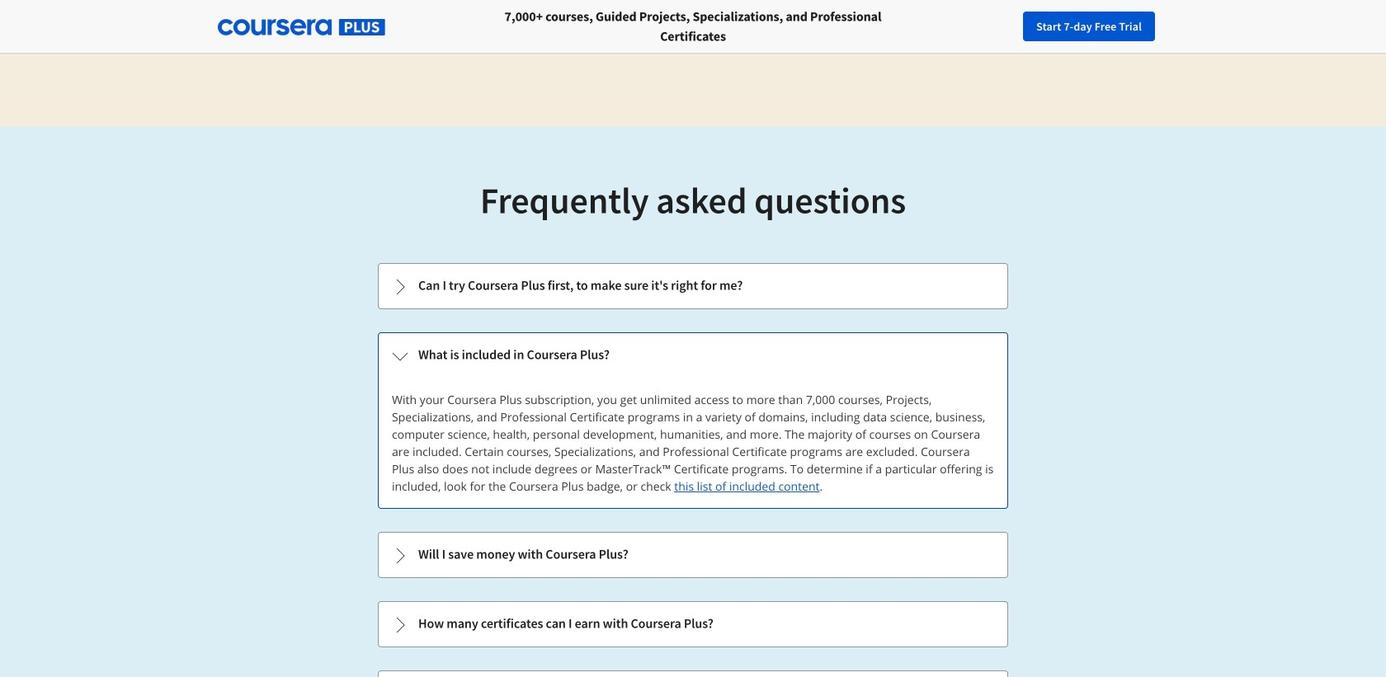 Task type: locate. For each thing, give the bounding box(es) containing it.
list
[[376, 262, 1010, 677]]

coursera plus image
[[218, 19, 385, 36]]

None search field
[[227, 10, 623, 43]]



Task type: vqa. For each thing, say whether or not it's contained in the screenshot.
search field
yes



